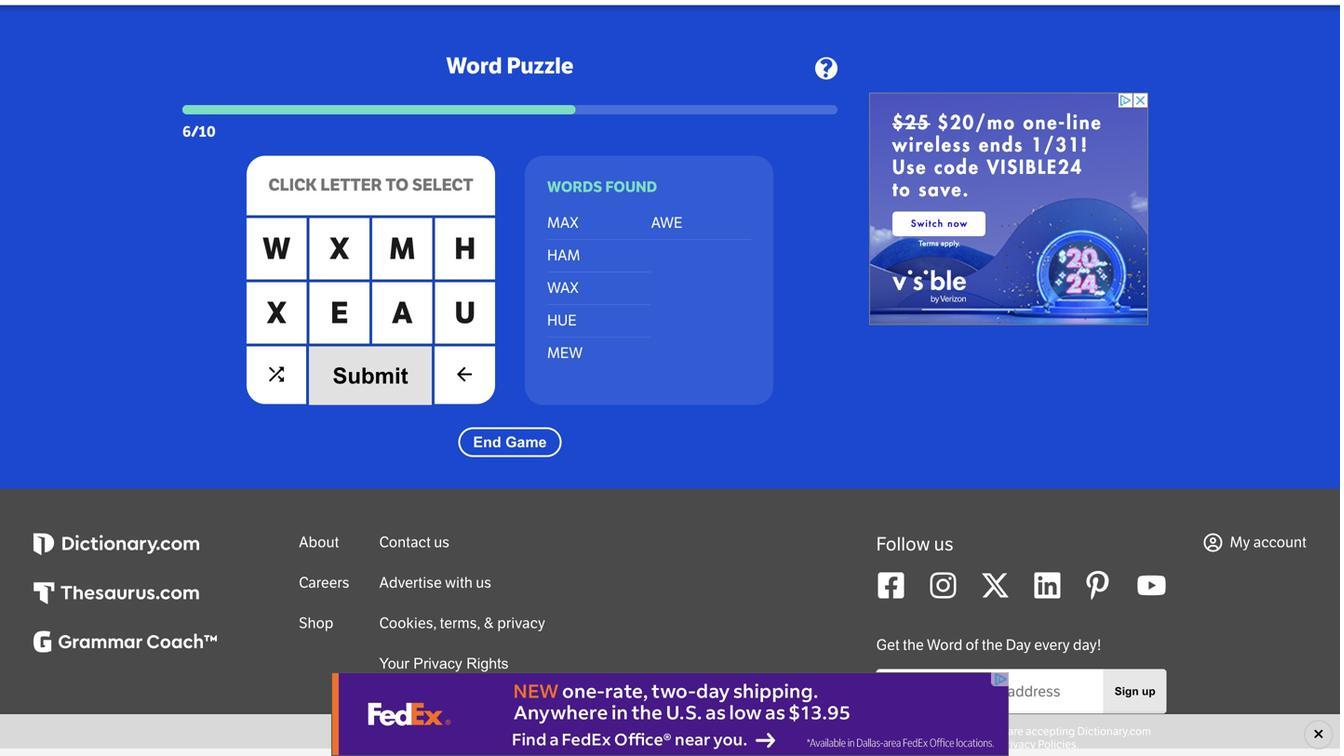 Task type: locate. For each thing, give the bounding box(es) containing it.
shop link
[[299, 615, 334, 633]]

advertise
[[379, 574, 442, 592]]

pinterest image
[[1085, 571, 1115, 601]]

0 vertical spatial x
[[329, 231, 349, 267]]

& right 'terms'
[[912, 739, 920, 752]]

words found
[[547, 178, 657, 197]]

clicking
[[895, 726, 933, 739]]

word left 'puzzle'
[[446, 53, 502, 80]]

us for contact us
[[434, 534, 449, 552]]

Enter your email address text field
[[876, 675, 1103, 709]]

x
[[329, 231, 349, 267], [267, 295, 287, 331]]

advertisement element
[[869, 93, 1148, 325], [331, 673, 1009, 757]]

1 horizontal spatial the
[[982, 637, 1003, 655]]

dictionary.com
[[1077, 726, 1151, 739]]

wax
[[547, 279, 579, 297]]

account
[[1253, 534, 1307, 552]]

1 vertical spatial word
[[927, 637, 962, 655]]

the right get
[[903, 637, 924, 655]]

sign up button
[[1103, 670, 1167, 714]]

facebook image
[[876, 571, 906, 601]]

0 vertical spatial word
[[446, 53, 502, 80]]

ham
[[547, 247, 580, 265]]

privacy
[[413, 656, 462, 673], [1000, 739, 1036, 752]]

https://www.thesaurus.com image
[[34, 583, 199, 605]]

are
[[1008, 726, 1023, 739]]

terms,
[[440, 615, 480, 633]]

your privacy rights
[[379, 656, 509, 673]]

us right contact
[[434, 534, 449, 552]]

a
[[392, 295, 413, 331]]

m
[[389, 231, 415, 267]]

e button
[[309, 283, 369, 344]]

word left the of
[[927, 637, 962, 655]]

0 horizontal spatial the
[[903, 637, 924, 655]]

1 vertical spatial &
[[912, 739, 920, 752]]

& right terms,
[[483, 615, 494, 633]]

and
[[979, 739, 998, 752]]

0 vertical spatial privacy
[[413, 656, 462, 673]]

1 horizontal spatial x
[[329, 231, 349, 267]]

game
[[505, 434, 547, 451]]

1 vertical spatial x button
[[247, 283, 307, 344]]

0 horizontal spatial us
[[434, 534, 449, 552]]

0 vertical spatial x button
[[309, 218, 369, 280]]

"sign
[[936, 726, 962, 739]]

click
[[268, 176, 317, 196]]

0 vertical spatial advertisement element
[[869, 93, 1148, 325]]

youtube image
[[1137, 571, 1167, 601]]

careers
[[299, 574, 349, 592]]

x button left the "e" button
[[247, 283, 307, 344]]

rights
[[466, 656, 509, 673]]

privacy inside by clicking "sign up", you are accepting dictionary.com terms & conditions and privacy policies.
[[1000, 739, 1036, 752]]

10
[[199, 123, 216, 141]]

instagram image
[[928, 571, 958, 601]]

sign up
[[1115, 686, 1155, 698]]

x right w button
[[329, 231, 349, 267]]

x left the "e" button
[[267, 295, 287, 331]]

conditions
[[923, 739, 976, 752]]

1 horizontal spatial &
[[912, 739, 920, 752]]

1 horizontal spatial us
[[476, 574, 491, 592]]

contact
[[379, 534, 431, 552]]

x button left m
[[309, 218, 369, 280]]

1 vertical spatial privacy
[[1000, 739, 1036, 752]]

privacy inside 'button'
[[413, 656, 462, 673]]

my
[[1230, 534, 1250, 552]]

the
[[903, 637, 924, 655], [982, 637, 1003, 655]]

cookies, terms, & privacy link
[[379, 615, 545, 633]]

1 horizontal spatial privacy
[[1000, 739, 1036, 752]]

follow us
[[876, 534, 954, 556]]

terms
[[880, 739, 910, 752]]

to
[[386, 176, 409, 196]]

us
[[434, 534, 449, 552], [934, 534, 954, 556], [476, 574, 491, 592]]

us for follow us
[[934, 534, 954, 556]]

0 horizontal spatial x button
[[247, 283, 307, 344]]

us right with
[[476, 574, 491, 592]]

hue
[[547, 312, 577, 330]]

0 horizontal spatial privacy
[[413, 656, 462, 673]]

terms & conditions and privacy policies. link
[[880, 739, 1079, 752]]

/
[[191, 123, 199, 141]]

get
[[876, 637, 900, 655]]

2 horizontal spatial us
[[934, 534, 954, 556]]

privacy
[[497, 615, 545, 633]]

accepting
[[1026, 726, 1075, 739]]

1 horizontal spatial word
[[927, 637, 962, 655]]

up
[[1142, 686, 1155, 698]]

select
[[412, 176, 473, 196]]

privacy right your
[[413, 656, 462, 673]]

x button
[[309, 218, 369, 280], [247, 283, 307, 344]]

about link
[[299, 534, 339, 552]]

privacy right and
[[1000, 739, 1036, 752]]

us right follow
[[934, 534, 954, 556]]

0 horizontal spatial &
[[483, 615, 494, 633]]

words
[[547, 178, 602, 197]]

1 vertical spatial x
[[267, 295, 287, 331]]

word
[[446, 53, 502, 80], [927, 637, 962, 655]]

1 vertical spatial advertisement element
[[331, 673, 1009, 757]]

0 vertical spatial &
[[483, 615, 494, 633]]

policies.
[[1038, 739, 1079, 752]]

advertise with us link
[[379, 574, 491, 592]]

advertise with us
[[379, 574, 491, 592]]

about
[[299, 534, 339, 552]]

&
[[483, 615, 494, 633], [912, 739, 920, 752]]

m button
[[372, 218, 432, 280]]

your
[[379, 656, 409, 673]]

careers link
[[299, 574, 349, 592]]

e
[[331, 295, 348, 331]]

the right the of
[[982, 637, 1003, 655]]



Task type: vqa. For each thing, say whether or not it's contained in the screenshot.
bottommost X
yes



Task type: describe. For each thing, give the bounding box(es) containing it.
1 horizontal spatial x button
[[309, 218, 369, 280]]

click letter to select
[[268, 176, 473, 196]]

pages menu element
[[696, 0, 1275, 5]]

1 the from the left
[[903, 637, 924, 655]]

with
[[445, 574, 473, 592]]

https://www.dictionary.com image
[[34, 534, 199, 556]]

my account
[[1230, 534, 1307, 552]]

u
[[455, 295, 476, 331]]

end game button
[[458, 428, 562, 458]]

my account link
[[1204, 534, 1307, 552]]

you
[[987, 726, 1005, 739]]

submit button
[[306, 347, 435, 405]]

u button
[[435, 283, 495, 344]]

end
[[473, 434, 501, 451]]

h button
[[435, 218, 495, 280]]

2 the from the left
[[982, 637, 1003, 655]]

word puzzle
[[446, 53, 574, 80]]

end game
[[473, 434, 547, 451]]

twitter image
[[981, 571, 1010, 601]]

every
[[1034, 637, 1070, 655]]

submit
[[333, 364, 408, 388]]

of
[[965, 637, 979, 655]]

by clicking "sign up", you are accepting dictionary.com terms & conditions and privacy policies.
[[880, 726, 1151, 752]]

max
[[547, 214, 579, 232]]

6 / 10
[[182, 123, 216, 141]]

get the word of the day every day!
[[876, 637, 1101, 655]]

cookies,
[[379, 615, 437, 633]]

found
[[605, 178, 657, 197]]

a button
[[372, 283, 432, 344]]

cookies, terms, & privacy
[[379, 615, 545, 633]]

shop
[[299, 615, 334, 633]]

contact us link
[[379, 534, 449, 552]]

contact us
[[379, 534, 449, 552]]

w button
[[247, 218, 307, 280]]

sign
[[1115, 686, 1139, 698]]

h
[[454, 231, 476, 267]]

your privacy rights button
[[379, 655, 509, 673]]

day!
[[1073, 637, 1101, 655]]

follow
[[876, 534, 930, 556]]

& inside by clicking "sign up", you are accepting dictionary.com terms & conditions and privacy policies.
[[912, 739, 920, 752]]

awe
[[651, 214, 683, 232]]

letter
[[320, 176, 382, 196]]

linkedin image
[[1033, 571, 1062, 601]]

up",
[[964, 726, 985, 739]]

0 horizontal spatial x
[[267, 295, 287, 331]]

6
[[182, 123, 191, 141]]

mew
[[547, 344, 583, 363]]

day
[[1006, 637, 1031, 655]]

grammarcoach.com image
[[34, 632, 217, 654]]

0 horizontal spatial word
[[446, 53, 502, 80]]

by
[[880, 726, 892, 739]]

puzzle
[[507, 53, 574, 80]]

w
[[263, 231, 291, 267]]



